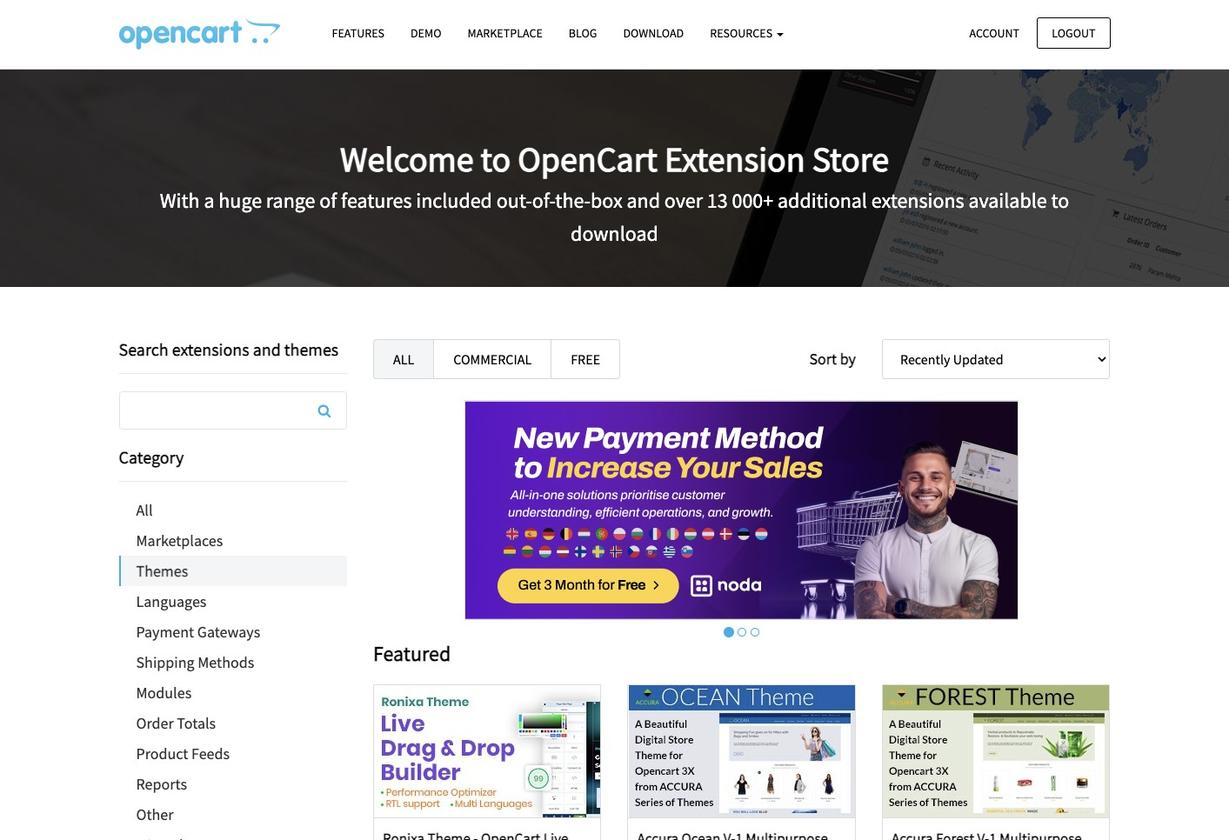 Task type: vqa. For each thing, say whether or not it's contained in the screenshot.
info circle 'Icon'
no



Task type: describe. For each thing, give the bounding box(es) containing it.
product feeds link
[[119, 739, 347, 769]]

all link for commercial
[[373, 339, 434, 379]]

payment
[[136, 622, 194, 642]]

reports link
[[119, 769, 347, 800]]

features
[[341, 187, 412, 214]]

range
[[266, 187, 315, 214]]

product feeds
[[136, 744, 230, 764]]

shipping
[[136, 653, 195, 673]]

logout link
[[1038, 17, 1111, 49]]

extensions inside welcome to opencart extension store with a huge range of features included out-of-the-box and over 13 000+ additional extensions available to download
[[872, 187, 965, 214]]

free link
[[551, 339, 621, 379]]

order totals link
[[119, 708, 347, 739]]

a
[[204, 187, 215, 214]]

sort
[[810, 349, 837, 369]]

commercial link
[[434, 339, 552, 379]]

out-
[[497, 187, 532, 214]]

blog
[[569, 25, 597, 41]]

feeds
[[191, 744, 230, 764]]

download link
[[610, 18, 697, 49]]

totals
[[177, 714, 216, 734]]

1 vertical spatial and
[[253, 339, 281, 360]]

0 horizontal spatial extensions
[[172, 339, 249, 360]]

order totals
[[136, 714, 216, 734]]

reports
[[136, 775, 187, 795]]

order
[[136, 714, 174, 734]]

logout
[[1052, 25, 1096, 40]]

search extensions and themes
[[119, 339, 339, 360]]

of
[[320, 187, 337, 214]]

demo
[[411, 25, 442, 41]]

the-
[[555, 187, 591, 214]]

resources
[[710, 25, 775, 41]]

search
[[119, 339, 169, 360]]

features
[[332, 25, 385, 41]]

store
[[812, 137, 889, 181]]

included
[[416, 187, 493, 214]]

13
[[707, 187, 728, 214]]

commercial
[[454, 351, 532, 368]]

000+
[[732, 187, 774, 214]]

resources link
[[697, 18, 797, 49]]

marketplace link
[[455, 18, 556, 49]]

themes
[[136, 561, 188, 581]]

shipping methods
[[136, 653, 254, 673]]

all link for marketplaces
[[119, 495, 347, 526]]

features link
[[319, 18, 398, 49]]

languages
[[136, 592, 207, 612]]

other
[[136, 805, 174, 825]]

sort by
[[810, 349, 856, 369]]

gateways
[[197, 622, 260, 642]]



Task type: locate. For each thing, give the bounding box(es) containing it.
opencart themes image
[[119, 18, 280, 50]]

all
[[393, 351, 414, 368], [136, 500, 153, 520]]

ronixa theme - opencart live drag and drop page .. image
[[374, 686, 601, 818]]

1 vertical spatial to
[[1052, 187, 1070, 214]]

and inside welcome to opencart extension store with a huge range of features included out-of-the-box and over 13 000+ additional extensions available to download
[[627, 187, 660, 214]]

None text field
[[120, 392, 346, 429]]

themes
[[284, 339, 339, 360]]

shipping methods link
[[119, 647, 347, 678]]

to
[[481, 137, 511, 181], [1052, 187, 1070, 214]]

1 vertical spatial all
[[136, 500, 153, 520]]

and
[[627, 187, 660, 214], [253, 339, 281, 360]]

all link
[[373, 339, 434, 379], [119, 495, 347, 526]]

all for commercial
[[393, 351, 414, 368]]

and left themes
[[253, 339, 281, 360]]

1 horizontal spatial all link
[[373, 339, 434, 379]]

extensions
[[872, 187, 965, 214], [172, 339, 249, 360]]

extensions down store
[[872, 187, 965, 214]]

marketplaces
[[136, 531, 223, 551]]

by
[[840, 349, 856, 369]]

0 horizontal spatial all
[[136, 500, 153, 520]]

account
[[970, 25, 1020, 40]]

1 horizontal spatial extensions
[[872, 187, 965, 214]]

0 horizontal spatial all link
[[119, 495, 347, 526]]

available
[[969, 187, 1048, 214]]

huge
[[219, 187, 262, 214]]

payment gateways
[[136, 622, 260, 642]]

accura forest v-1 multipurpose theme image
[[883, 686, 1110, 818]]

methods
[[198, 653, 254, 673]]

0 vertical spatial and
[[627, 187, 660, 214]]

modules link
[[119, 678, 347, 708]]

0 vertical spatial all
[[393, 351, 414, 368]]

payment gateways link
[[119, 617, 347, 647]]

product
[[136, 744, 188, 764]]

1 horizontal spatial and
[[627, 187, 660, 214]]

extensions right search
[[172, 339, 249, 360]]

other link
[[119, 800, 347, 830]]

marketplace
[[468, 25, 543, 41]]

modules
[[136, 683, 192, 703]]

0 horizontal spatial and
[[253, 339, 281, 360]]

all for marketplaces
[[136, 500, 153, 520]]

themes link
[[121, 556, 347, 587]]

welcome
[[340, 137, 474, 181]]

node image
[[465, 400, 1019, 620]]

category
[[119, 446, 184, 468]]

extension
[[665, 137, 806, 181]]

opencart
[[518, 137, 658, 181]]

search image
[[318, 404, 331, 418]]

0 vertical spatial extensions
[[872, 187, 965, 214]]

blog link
[[556, 18, 610, 49]]

0 vertical spatial to
[[481, 137, 511, 181]]

download
[[571, 220, 659, 247]]

over
[[665, 187, 703, 214]]

accura ocean v-1 multipurpose theme image
[[629, 686, 855, 818]]

1 horizontal spatial to
[[1052, 187, 1070, 214]]

with
[[160, 187, 200, 214]]

to up the out-
[[481, 137, 511, 181]]

welcome to opencart extension store with a huge range of features included out-of-the-box and over 13 000+ additional extensions available to download
[[160, 137, 1070, 247]]

demo link
[[398, 18, 455, 49]]

1 vertical spatial all link
[[119, 495, 347, 526]]

languages link
[[119, 587, 347, 617]]

1 horizontal spatial all
[[393, 351, 414, 368]]

0 horizontal spatial to
[[481, 137, 511, 181]]

account link
[[955, 17, 1035, 49]]

additional
[[778, 187, 868, 214]]

of-
[[532, 187, 555, 214]]

download
[[623, 25, 684, 41]]

and right box
[[627, 187, 660, 214]]

1 vertical spatial extensions
[[172, 339, 249, 360]]

featured
[[373, 641, 451, 667]]

free
[[571, 351, 601, 368]]

box
[[591, 187, 623, 214]]

0 vertical spatial all link
[[373, 339, 434, 379]]

marketplaces link
[[119, 526, 347, 556]]

to right 'available'
[[1052, 187, 1070, 214]]



